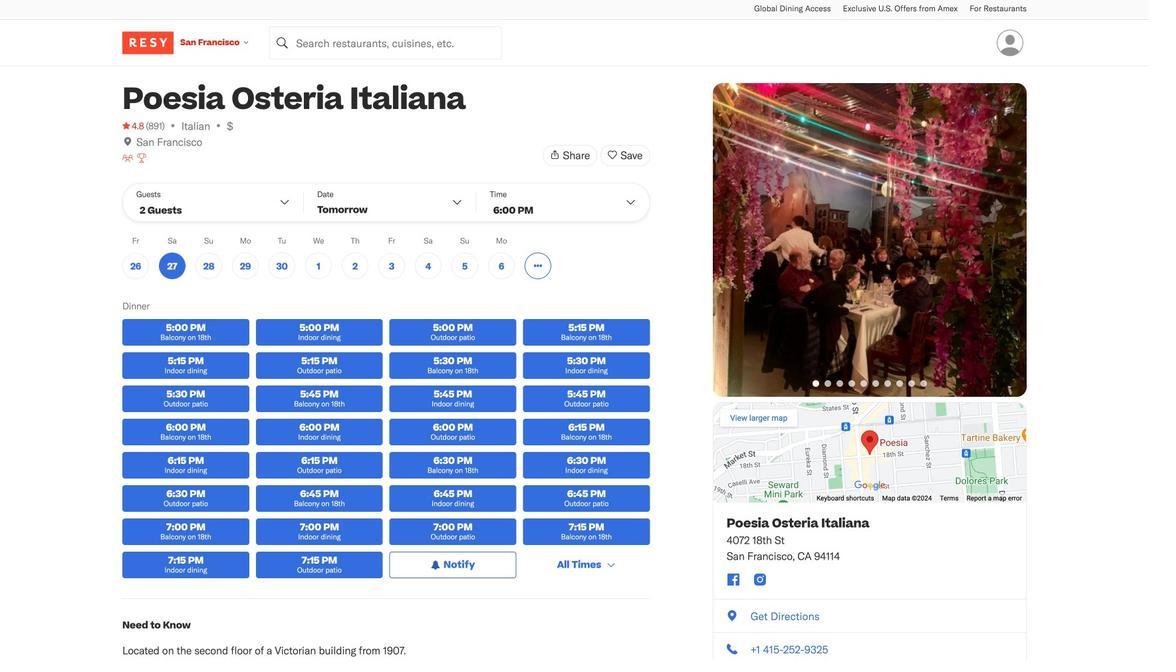 Task type: describe. For each thing, give the bounding box(es) containing it.
891 reviews element
[[146, 119, 165, 132]]

Search restaurants, cuisines, etc. text field
[[269, 26, 502, 60]]



Task type: locate. For each thing, give the bounding box(es) containing it.
4.8 out of 5 stars image
[[122, 119, 144, 132]]

None field
[[269, 26, 502, 60]]



Task type: vqa. For each thing, say whether or not it's contained in the screenshot.
890 reviews Element
no



